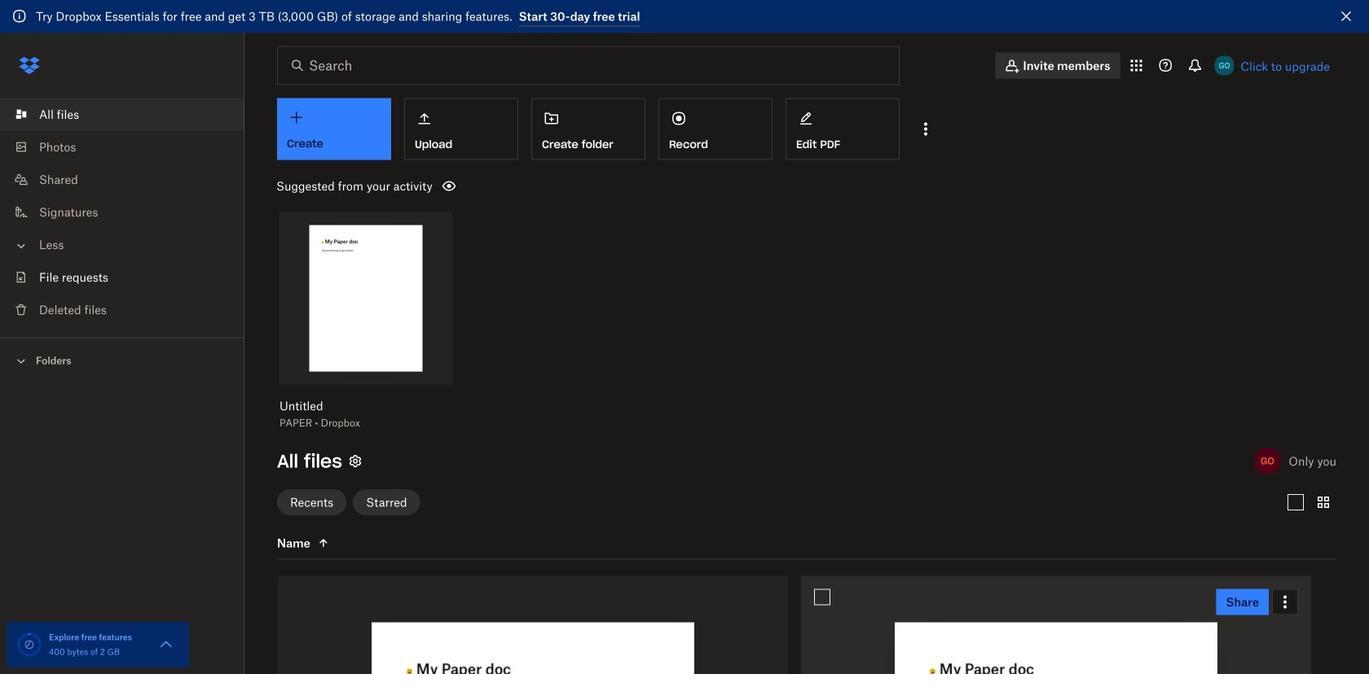 Task type: vqa. For each thing, say whether or not it's contained in the screenshot.
"Recents"
no



Task type: describe. For each thing, give the bounding box(es) containing it.
file, _ my paper doc.paper row
[[278, 576, 788, 675]]

quota usage image
[[16, 632, 42, 659]]

dropbox image
[[13, 49, 46, 82]]



Task type: locate. For each thing, give the bounding box(es) containing it.
quota usage progress bar
[[16, 632, 42, 659]]

file, untitled.paper row
[[801, 576, 1311, 675]]

folder settings image
[[346, 452, 365, 471]]

list
[[0, 88, 245, 338]]

less image
[[13, 238, 29, 254]]

alert
[[0, 0, 1369, 33]]

Search in folder "Dropbox" text field
[[309, 56, 866, 75]]

list item
[[0, 98, 245, 131]]



